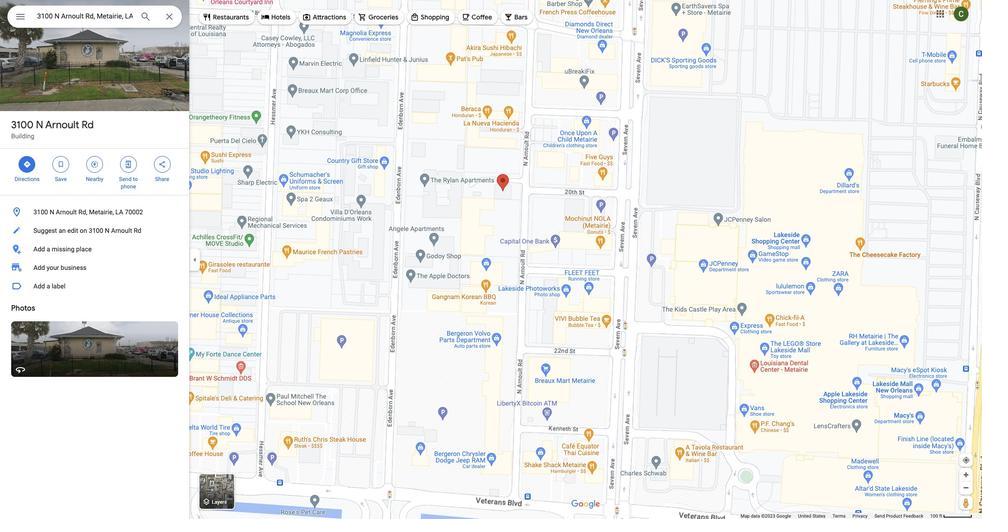 Task type: vqa. For each thing, say whether or not it's contained in the screenshot.
LA
yes



Task type: locate. For each thing, give the bounding box(es) containing it.
2 add from the top
[[33, 264, 45, 272]]

a left missing
[[47, 246, 50, 253]]

3100 n arnoult rd, metairie, la 70002
[[33, 209, 143, 216]]

google maps element
[[0, 0, 982, 520]]

zoom out image
[[963, 485, 969, 492]]

add left 'label'
[[33, 283, 45, 290]]

show street view coverage image
[[959, 497, 973, 511]]

n
[[36, 119, 43, 132], [50, 209, 54, 216], [105, 227, 109, 235]]

1 vertical spatial a
[[47, 283, 50, 290]]

1 vertical spatial 3100
[[33, 209, 48, 216]]

1 horizontal spatial send
[[874, 514, 885, 520]]

3 add from the top
[[33, 283, 45, 290]]

1 vertical spatial add
[[33, 264, 45, 272]]


[[90, 160, 99, 170]]

1 vertical spatial arnoult
[[56, 209, 77, 216]]

2 vertical spatial arnoult
[[111, 227, 132, 235]]

2 vertical spatial n
[[105, 227, 109, 235]]

add left your
[[33, 264, 45, 272]]

suggest an edit on 3100 n arnoult rd button
[[0, 222, 189, 240]]

rd
[[82, 119, 94, 132], [134, 227, 141, 235]]

n for rd
[[36, 119, 43, 132]]

0 vertical spatial add
[[33, 246, 45, 253]]

map
[[741, 514, 750, 520]]

arnoult for rd,
[[56, 209, 77, 216]]

send inside button
[[874, 514, 885, 520]]

1 a from the top
[[47, 246, 50, 253]]

save
[[55, 176, 67, 183]]

building
[[11, 133, 34, 140]]

to
[[133, 176, 138, 183]]

add down suggest
[[33, 246, 45, 253]]

0 vertical spatial rd
[[82, 119, 94, 132]]

send
[[119, 176, 131, 183], [874, 514, 885, 520]]

rd up 
[[82, 119, 94, 132]]

send product feedback button
[[874, 514, 923, 520]]

hotels
[[271, 13, 290, 21]]

3100 up building
[[11, 119, 34, 132]]

united
[[798, 514, 811, 520]]

0 vertical spatial n
[[36, 119, 43, 132]]

arnoult for rd
[[45, 119, 79, 132]]

 button
[[7, 6, 33, 30]]

privacy
[[853, 514, 867, 520]]

1 horizontal spatial rd
[[134, 227, 141, 235]]

0 horizontal spatial n
[[36, 119, 43, 132]]

collapse side panel image
[[190, 255, 200, 265]]

metairie,
[[89, 209, 114, 216]]

business
[[61, 264, 87, 272]]

3100 for rd
[[11, 119, 34, 132]]

1 vertical spatial send
[[874, 514, 885, 520]]

data
[[751, 514, 760, 520]]

coffee
[[472, 13, 492, 21]]

arnoult down la
[[111, 227, 132, 235]]

3100 inside 3100 n arnoult rd, metairie, la 70002 button
[[33, 209, 48, 216]]

2 vertical spatial add
[[33, 283, 45, 290]]

place
[[76, 246, 92, 253]]

nearby
[[86, 176, 103, 183]]

rd,
[[78, 209, 87, 216]]

add
[[33, 246, 45, 253], [33, 264, 45, 272], [33, 283, 45, 290]]

2 horizontal spatial n
[[105, 227, 109, 235]]

ft
[[939, 514, 942, 520]]

1 vertical spatial n
[[50, 209, 54, 216]]

suggest
[[33, 227, 57, 235]]

0 vertical spatial arnoult
[[45, 119, 79, 132]]

send up phone
[[119, 176, 131, 183]]


[[124, 160, 133, 170]]

add for add your business
[[33, 264, 45, 272]]

2 a from the top
[[47, 283, 50, 290]]

100 ft button
[[930, 514, 972, 520]]

a left 'label'
[[47, 283, 50, 290]]


[[23, 160, 31, 170]]

0 horizontal spatial send
[[119, 176, 131, 183]]

footer
[[741, 514, 930, 520]]

0 vertical spatial a
[[47, 246, 50, 253]]

3100 up suggest
[[33, 209, 48, 216]]

1 horizontal spatial n
[[50, 209, 54, 216]]

send inside send to phone
[[119, 176, 131, 183]]

0 horizontal spatial rd
[[82, 119, 94, 132]]

united states
[[798, 514, 826, 520]]

send left product
[[874, 514, 885, 520]]

bars
[[514, 13, 528, 21]]

rd down 70002
[[134, 227, 141, 235]]

footer containing map data ©2023 google
[[741, 514, 930, 520]]

3100 for rd,
[[33, 209, 48, 216]]

2 vertical spatial 3100
[[89, 227, 103, 235]]

add a label button
[[0, 277, 189, 296]]

1 add from the top
[[33, 246, 45, 253]]

a
[[47, 246, 50, 253], [47, 283, 50, 290]]

privacy button
[[853, 514, 867, 520]]

1 vertical spatial rd
[[134, 227, 141, 235]]

arnoult up 
[[45, 119, 79, 132]]

product
[[886, 514, 902, 520]]

phone
[[121, 184, 136, 190]]

coffee button
[[458, 6, 498, 28]]

attractions button
[[299, 6, 352, 28]]

3100 right on
[[89, 227, 103, 235]]

0 vertical spatial 3100
[[11, 119, 34, 132]]

footer inside "google maps" element
[[741, 514, 930, 520]]

n inside 3100 n arnoult rd building
[[36, 119, 43, 132]]

suggest an edit on 3100 n arnoult rd
[[33, 227, 141, 235]]

0 vertical spatial send
[[119, 176, 131, 183]]

arnoult inside 3100 n arnoult rd building
[[45, 119, 79, 132]]

arnoult
[[45, 119, 79, 132], [56, 209, 77, 216], [111, 227, 132, 235]]

3100 inside 3100 n arnoult rd building
[[11, 119, 34, 132]]

3100
[[11, 119, 34, 132], [33, 209, 48, 216], [89, 227, 103, 235]]

photos
[[11, 304, 35, 314]]

None field
[[37, 11, 133, 22]]

from your device image
[[962, 457, 970, 465]]

feedback
[[903, 514, 923, 520]]

google account: christina overa  
(christinaovera9@gmail.com) image
[[954, 6, 969, 21]]

arnoult left rd,
[[56, 209, 77, 216]]



Task type: describe. For each thing, give the bounding box(es) containing it.
3100 N Arnoult Rd, Metairie, LA 70002 field
[[7, 6, 182, 28]]

on
[[80, 227, 87, 235]]

send product feedback
[[874, 514, 923, 520]]

add your business
[[33, 264, 87, 272]]

united states button
[[798, 514, 826, 520]]

add a missing place
[[33, 246, 92, 253]]

terms
[[833, 514, 846, 520]]

share
[[155, 176, 169, 183]]

missing
[[52, 246, 74, 253]]

groceries
[[368, 13, 398, 21]]

label
[[52, 283, 65, 290]]

restaurants button
[[199, 6, 255, 28]]

map data ©2023 google
[[741, 514, 791, 520]]


[[57, 160, 65, 170]]

restaurants
[[213, 13, 249, 21]]

your
[[47, 264, 59, 272]]

3100 inside suggest an edit on 3100 n arnoult rd button
[[89, 227, 103, 235]]

3100 n arnoult rd, metairie, la 70002 button
[[0, 203, 189, 222]]

groceries button
[[355, 6, 404, 28]]

add for add a missing place
[[33, 246, 45, 253]]

100 ft
[[930, 514, 942, 520]]

add a missing place button
[[0, 240, 189, 259]]

rd inside 3100 n arnoult rd building
[[82, 119, 94, 132]]

n for rd,
[[50, 209, 54, 216]]

add a label
[[33, 283, 65, 290]]


[[158, 160, 166, 170]]

states
[[812, 514, 826, 520]]

send for send product feedback
[[874, 514, 885, 520]]

3100 n arnoult rd building
[[11, 119, 94, 140]]

bars button
[[500, 6, 533, 28]]

none field inside '3100 n arnoult rd, metairie, la 70002' field
[[37, 11, 133, 22]]

add for add a label
[[33, 283, 45, 290]]

100
[[930, 514, 938, 520]]

rd inside suggest an edit on 3100 n arnoult rd button
[[134, 227, 141, 235]]

google
[[776, 514, 791, 520]]

an
[[59, 227, 66, 235]]

add your business link
[[0, 259, 189, 277]]

zoom in image
[[963, 472, 969, 479]]

©2023
[[761, 514, 775, 520]]

directions
[[15, 176, 40, 183]]

edit
[[67, 227, 78, 235]]

shopping
[[421, 13, 449, 21]]

70002
[[125, 209, 143, 216]]

3100 n arnoult rd main content
[[0, 0, 189, 520]]

 search field
[[7, 6, 182, 30]]

layers
[[212, 500, 227, 506]]

a for missing
[[47, 246, 50, 253]]

send for send to phone
[[119, 176, 131, 183]]

actions for 3100 n arnoult rd region
[[0, 149, 189, 195]]

send to phone
[[119, 176, 138, 190]]


[[15, 10, 26, 23]]

a for label
[[47, 283, 50, 290]]

attractions
[[313, 13, 346, 21]]

shopping button
[[407, 6, 455, 28]]

la
[[115, 209, 123, 216]]

hotels button
[[257, 6, 296, 28]]

terms button
[[833, 514, 846, 520]]



